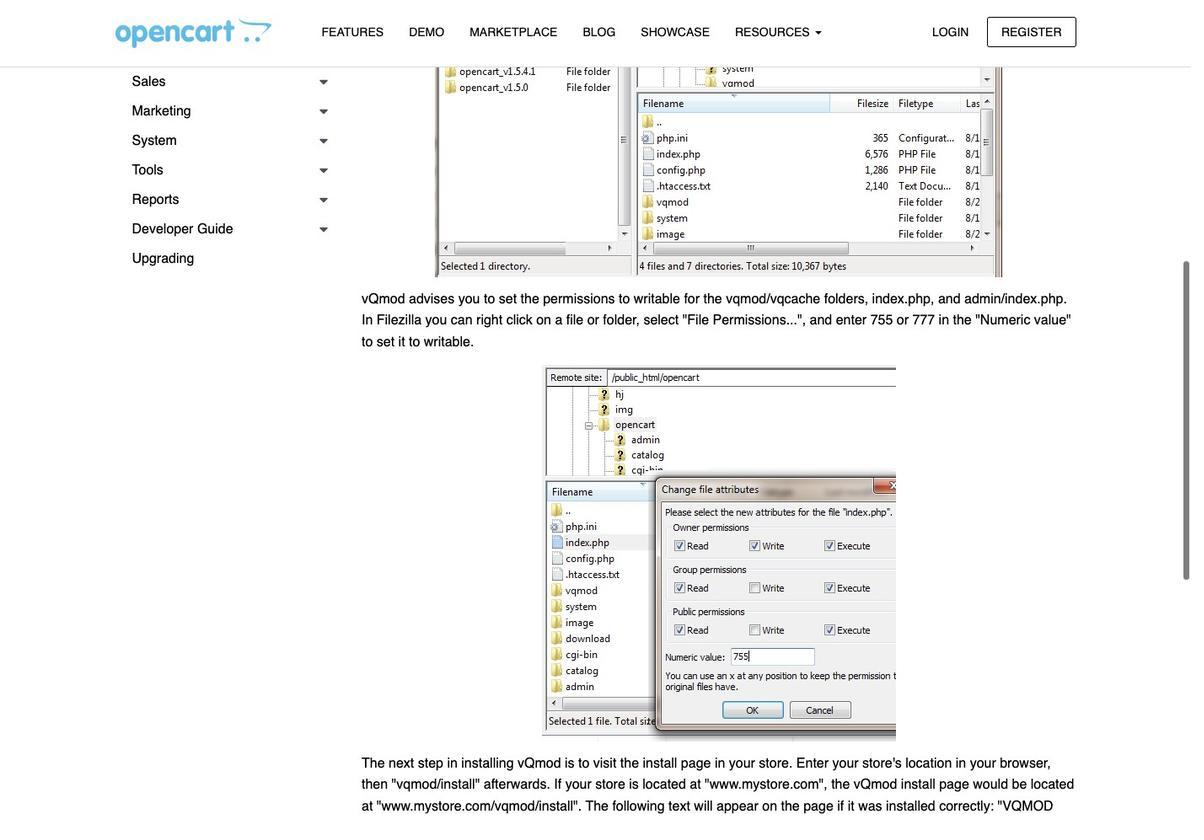 Task type: locate. For each thing, give the bounding box(es) containing it.
0 vertical spatial you
[[458, 291, 480, 307]]

admin/index.php.
[[964, 291, 1067, 307]]

0 horizontal spatial on
[[536, 313, 551, 328]]

is up following
[[629, 777, 639, 792]]

or
[[587, 313, 599, 328], [897, 313, 909, 328]]

marketplace link
[[457, 18, 570, 47]]

you down advises
[[425, 313, 447, 328]]

set down filezilla
[[377, 335, 395, 350]]

vqmod
[[362, 291, 405, 307], [518, 756, 561, 771], [854, 777, 897, 792]]

folder,
[[603, 313, 640, 328]]

install up text
[[643, 756, 677, 771]]

on
[[536, 313, 551, 328], [762, 799, 777, 814]]

0 horizontal spatial it
[[398, 335, 405, 350]]

it
[[398, 335, 405, 350], [848, 799, 854, 814]]

set up the click
[[499, 291, 517, 307]]

in right step
[[447, 756, 458, 771]]

1 horizontal spatial or
[[897, 313, 909, 328]]

enter
[[836, 313, 867, 328]]

upgrading
[[132, 251, 194, 266]]

2 or from the left
[[897, 313, 909, 328]]

0 vertical spatial at
[[690, 777, 701, 792]]

1 vertical spatial install
[[901, 777, 935, 792]]

extensions
[[132, 45, 198, 60]]

1 vertical spatial page
[[939, 777, 969, 792]]

sales link
[[115, 67, 336, 97]]

or right file
[[587, 313, 599, 328]]

select
[[643, 313, 679, 328]]

2 located from the left
[[1031, 777, 1074, 792]]

located
[[643, 777, 686, 792], [1031, 777, 1074, 792]]

1 vertical spatial is
[[629, 777, 639, 792]]

0 horizontal spatial and
[[810, 313, 832, 328]]

the
[[362, 756, 385, 771], [585, 799, 609, 814]]

the
[[521, 291, 539, 307], [703, 291, 722, 307], [953, 313, 972, 328], [620, 756, 639, 771], [831, 777, 850, 792], [781, 799, 800, 814]]

page up will
[[681, 756, 711, 771]]

is left visit
[[565, 756, 574, 771]]

to up right
[[484, 291, 495, 307]]

at
[[690, 777, 701, 792], [362, 799, 373, 814]]

at down then on the bottom
[[362, 799, 373, 814]]

0 horizontal spatial install
[[643, 756, 677, 771]]

located right be
[[1031, 777, 1074, 792]]

1 horizontal spatial you
[[458, 291, 480, 307]]

vqmod up was at the bottom right
[[854, 777, 897, 792]]

1 horizontal spatial it
[[848, 799, 854, 814]]

2 vertical spatial page
[[803, 799, 833, 814]]

0 horizontal spatial located
[[643, 777, 686, 792]]

install
[[643, 756, 677, 771], [901, 777, 935, 792]]

0 horizontal spatial at
[[362, 799, 373, 814]]

afterwards.
[[484, 777, 550, 792]]

1 vertical spatial at
[[362, 799, 373, 814]]

in inside vqmod advises you to set the permissions to writable for the vqmod/vqcache folders, index.php, and admin/index.php. in filezilla you can right click on a file or folder, select "file permissions...", and enter 755 or 777 in the "numeric value" to set it to writable.
[[939, 313, 949, 328]]

1 horizontal spatial vqmod
[[518, 756, 561, 771]]

on left a
[[536, 313, 551, 328]]

0 horizontal spatial page
[[681, 756, 711, 771]]

register
[[1001, 25, 1062, 38]]

permissions...",
[[713, 313, 806, 328]]

0 vertical spatial and
[[938, 291, 961, 307]]

or right 755
[[897, 313, 909, 328]]

installing
[[461, 756, 514, 771]]

if
[[554, 777, 562, 792]]

1 horizontal spatial the
[[585, 799, 609, 814]]

777
[[912, 313, 935, 328]]

in
[[939, 313, 949, 328], [447, 756, 458, 771], [715, 756, 725, 771], [956, 756, 966, 771]]

it right if
[[848, 799, 854, 814]]

set
[[499, 291, 517, 307], [377, 335, 395, 350]]

features
[[322, 25, 384, 39]]

browser,
[[1000, 756, 1051, 771]]

following
[[612, 799, 665, 814]]

and right index.php,
[[938, 291, 961, 307]]

vqmod up filezilla
[[362, 291, 405, 307]]

your
[[729, 756, 755, 771], [832, 756, 859, 771], [970, 756, 996, 771], [565, 777, 592, 792]]

1 horizontal spatial on
[[762, 799, 777, 814]]

demo
[[409, 25, 444, 39]]

0 vertical spatial it
[[398, 335, 405, 350]]

file
[[566, 313, 583, 328]]

0 horizontal spatial set
[[377, 335, 395, 350]]

1 horizontal spatial install
[[901, 777, 935, 792]]

"numeric
[[975, 313, 1030, 328]]

0 vertical spatial on
[[536, 313, 551, 328]]

the up then on the bottom
[[362, 756, 385, 771]]

sales
[[132, 74, 166, 89]]

permissions
[[543, 291, 615, 307]]

opencart - open source shopping cart solution image
[[115, 18, 271, 48]]

would
[[973, 777, 1008, 792]]

value"
[[1034, 313, 1071, 328]]

to
[[484, 291, 495, 307], [619, 291, 630, 307], [362, 335, 373, 350], [409, 335, 420, 350], [578, 756, 590, 771]]

demo link
[[396, 18, 457, 47]]

0 horizontal spatial you
[[425, 313, 447, 328]]

0 horizontal spatial vqmod
[[362, 291, 405, 307]]

at up will
[[690, 777, 701, 792]]

page up correctly: at bottom right
[[939, 777, 969, 792]]

will
[[694, 799, 713, 814]]

vqmod up "if" at the left of page
[[518, 756, 561, 771]]

step
[[418, 756, 443, 771]]

page left if
[[803, 799, 833, 814]]

you up can on the left of page
[[458, 291, 480, 307]]

marketing
[[132, 104, 191, 119]]

0 vertical spatial install
[[643, 756, 677, 771]]

and left enter on the right top of the page
[[810, 313, 832, 328]]

and
[[938, 291, 961, 307], [810, 313, 832, 328]]

the down store
[[585, 799, 609, 814]]

the up the click
[[521, 291, 539, 307]]

enter
[[796, 756, 829, 771]]

blog link
[[570, 18, 628, 47]]

extensions link
[[115, 38, 336, 67]]

click
[[506, 313, 533, 328]]

0 vertical spatial vqmod
[[362, 291, 405, 307]]

correctly:
[[939, 799, 994, 814]]

your up "www.mystore.com",
[[729, 756, 755, 771]]

location
[[905, 756, 952, 771]]

1 horizontal spatial located
[[1031, 777, 1074, 792]]

on down "www.mystore.com",
[[762, 799, 777, 814]]

in right 777
[[939, 313, 949, 328]]

on inside vqmod advises you to set the permissions to writable for the vqmod/vqcache folders, index.php, and admin/index.php. in filezilla you can right click on a file or folder, select "file permissions...", and enter 755 or 777 in the "numeric value" to set it to writable.
[[536, 313, 551, 328]]

is
[[565, 756, 574, 771], [629, 777, 639, 792]]

to down filezilla
[[409, 335, 420, 350]]

index.php,
[[872, 291, 934, 307]]

located up text
[[643, 777, 686, 792]]

to left visit
[[578, 756, 590, 771]]

1 vertical spatial it
[[848, 799, 854, 814]]

755
[[870, 313, 893, 328]]

you
[[458, 291, 480, 307], [425, 313, 447, 328]]

in
[[362, 313, 373, 328]]

the down "www.mystore.com",
[[781, 799, 800, 814]]

1 located from the left
[[643, 777, 686, 792]]

1 vertical spatial vqmod
[[518, 756, 561, 771]]

advises
[[409, 291, 455, 307]]

1 vertical spatial on
[[762, 799, 777, 814]]

0 horizontal spatial or
[[587, 313, 599, 328]]

0 horizontal spatial is
[[565, 756, 574, 771]]

catalog
[[132, 15, 178, 30]]

0 horizontal spatial the
[[362, 756, 385, 771]]

tools link
[[115, 156, 336, 185]]

it down filezilla
[[398, 335, 405, 350]]

1 vertical spatial you
[[425, 313, 447, 328]]

2 vertical spatial vqmod
[[854, 777, 897, 792]]

writable
[[634, 291, 680, 307]]

0 vertical spatial set
[[499, 291, 517, 307]]

the up if
[[831, 777, 850, 792]]

to down in
[[362, 335, 373, 350]]

developer
[[132, 222, 193, 237]]

then
[[362, 777, 388, 792]]

0 vertical spatial page
[[681, 756, 711, 771]]

your up 'would' at right
[[970, 756, 996, 771]]

install up installed at the bottom right of page
[[901, 777, 935, 792]]

login link
[[918, 16, 983, 47]]

folders,
[[824, 291, 868, 307]]



Task type: describe. For each thing, give the bounding box(es) containing it.
resources link
[[722, 18, 834, 47]]

1 or from the left
[[587, 313, 599, 328]]

"file
[[682, 313, 709, 328]]

the right visit
[[620, 756, 639, 771]]

your right "enter"
[[832, 756, 859, 771]]

was
[[858, 799, 882, 814]]

store.
[[759, 756, 793, 771]]

marketing link
[[115, 97, 336, 126]]

installed
[[886, 799, 935, 814]]

0 vertical spatial the
[[362, 756, 385, 771]]

reports link
[[115, 185, 336, 215]]

1 vertical spatial and
[[810, 313, 832, 328]]

upgrading link
[[115, 244, 336, 274]]

can
[[451, 313, 473, 328]]

login
[[932, 25, 969, 38]]

visit
[[593, 756, 616, 771]]

be
[[1012, 777, 1027, 792]]

1 horizontal spatial page
[[803, 799, 833, 814]]

appear
[[716, 799, 758, 814]]

writable.
[[424, 335, 474, 350]]

guide
[[197, 222, 233, 237]]

vqmod inside vqmod advises you to set the permissions to writable for the vqmod/vqcache folders, index.php, and admin/index.php. in filezilla you can right click on a file or folder, select "file permissions...", and enter 755 or 777 in the "numeric value" to set it to writable.
[[362, 291, 405, 307]]

catalog link
[[115, 8, 336, 38]]

your right "if" at the left of page
[[565, 777, 592, 792]]

text
[[669, 799, 690, 814]]

showcase link
[[628, 18, 722, 47]]

for
[[684, 291, 700, 307]]

in right location
[[956, 756, 966, 771]]

"www.mystore.com/vqmod/install".
[[377, 799, 582, 814]]

2 horizontal spatial vqmod
[[854, 777, 897, 792]]

in up appear
[[715, 756, 725, 771]]

reports
[[132, 192, 179, 207]]

it inside the next step in installing vqmod is to visit the install page in your store. enter your store's location in your browser, then "vqmod/install" afterwards. if your store is located at "www.mystore.com", the vqmod install page would be located at "www.mystore.com/vqmod/install". the following text will appear on the page if it was installed correctly: "vqm
[[848, 799, 854, 814]]

on inside the next step in installing vqmod is to visit the install page in your store. enter your store's location in your browser, then "vqmod/install" afterwards. if your store is located at "www.mystore.com", the vqmod install page would be located at "www.mystore.com/vqmod/install". the following text will appear on the page if it was installed correctly: "vqm
[[762, 799, 777, 814]]

0 vertical spatial is
[[565, 756, 574, 771]]

developer guide
[[132, 222, 233, 237]]

to inside the next step in installing vqmod is to visit the install page in your store. enter your store's location in your browser, then "vqmod/install" afterwards. if your store is located at "www.mystore.com", the vqmod install page would be located at "www.mystore.com/vqmod/install". the following text will appear on the page if it was installed correctly: "vqm
[[578, 756, 590, 771]]

store
[[595, 777, 625, 792]]

store's
[[862, 756, 902, 771]]

resources
[[735, 25, 813, 39]]

1 horizontal spatial and
[[938, 291, 961, 307]]

ftp upload vqmod image
[[434, 0, 1003, 278]]

next
[[389, 756, 414, 771]]

the right for
[[703, 291, 722, 307]]

vqmod advises you to set the permissions to writable for the vqmod/vqcache folders, index.php, and admin/index.php. in filezilla you can right click on a file or folder, select "file permissions...", and enter 755 or 777 in the "numeric value" to set it to writable.
[[362, 291, 1071, 350]]

developer guide link
[[115, 215, 336, 244]]

to up folder,
[[619, 291, 630, 307]]

the next step in installing vqmod is to visit the install page in your store. enter your store's location in your browser, then "vqmod/install" afterwards. if your store is located at "www.mystore.com", the vqmod install page would be located at "www.mystore.com/vqmod/install". the following text will appear on the page if it was installed correctly: "vqm
[[362, 756, 1074, 814]]

1 horizontal spatial set
[[499, 291, 517, 307]]

if
[[837, 799, 844, 814]]

1 horizontal spatial at
[[690, 777, 701, 792]]

"vqmod/install"
[[392, 777, 480, 792]]

system link
[[115, 126, 336, 156]]

register link
[[987, 16, 1076, 47]]

a
[[555, 313, 563, 328]]

the right 777
[[953, 313, 972, 328]]

marketplace
[[470, 25, 558, 39]]

set permission 0755 image
[[541, 364, 897, 743]]

it inside vqmod advises you to set the permissions to writable for the vqmod/vqcache folders, index.php, and admin/index.php. in filezilla you can right click on a file or folder, select "file permissions...", and enter 755 or 777 in the "numeric value" to set it to writable.
[[398, 335, 405, 350]]

tools
[[132, 163, 163, 178]]

filezilla
[[377, 313, 422, 328]]

1 vertical spatial the
[[585, 799, 609, 814]]

system
[[132, 133, 177, 148]]

features link
[[309, 18, 396, 47]]

showcase
[[641, 25, 710, 39]]

blog
[[583, 25, 616, 39]]

2 horizontal spatial page
[[939, 777, 969, 792]]

right
[[476, 313, 503, 328]]

"www.mystore.com",
[[705, 777, 828, 792]]

1 horizontal spatial is
[[629, 777, 639, 792]]

vqmod/vqcache
[[726, 291, 820, 307]]

1 vertical spatial set
[[377, 335, 395, 350]]



Task type: vqa. For each thing, say whether or not it's contained in the screenshot.
from
no



